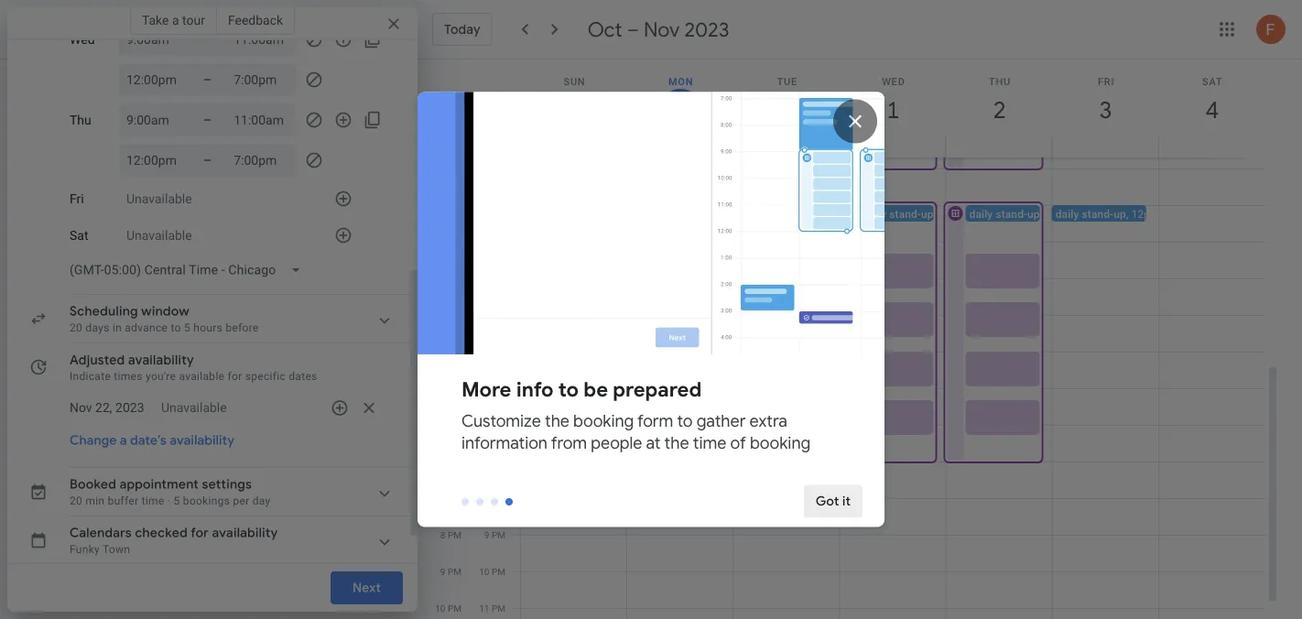Task type: describe. For each thing, give the bounding box(es) containing it.
0 vertical spatial booking
[[573, 410, 634, 431]]

a for take
[[172, 12, 179, 27]]

take a tour
[[142, 12, 205, 27]]

information
[[462, 432, 548, 453]]

1 pm
[[440, 273, 462, 284]]

1 horizontal spatial booking
[[750, 432, 811, 453]]

availability inside button
[[170, 432, 235, 449]]

1
[[440, 273, 446, 284]]

1 daily stand-up , from the left
[[757, 208, 833, 221]]

4 , from the left
[[1126, 208, 1129, 221]]

1 vertical spatial 9 pm
[[440, 566, 462, 577]]

info
[[516, 377, 554, 403]]

3 daily from the left
[[970, 208, 993, 221]]

change a date's availability button
[[62, 424, 242, 457]]

gmt- for 05
[[475, 122, 496, 133]]

gmt- for 06
[[430, 122, 451, 133]]

7 pm
[[440, 493, 462, 504]]

10 am
[[435, 163, 462, 174]]

be
[[584, 377, 608, 403]]

today button
[[432, 13, 492, 46]]

feedback
[[228, 12, 283, 27]]

fri
[[70, 191, 84, 206]]

0 horizontal spatial 3 pm
[[440, 347, 462, 358]]

6
[[484, 420, 490, 431]]

at
[[646, 432, 661, 453]]

05
[[496, 122, 506, 133]]

4 column header from the left
[[839, 60, 947, 158]]

0 vertical spatial 8
[[484, 493, 490, 504]]

oct
[[588, 16, 622, 42]]

1 stand- from the left
[[783, 208, 815, 221]]

2
[[440, 310, 446, 321]]

1 up from the left
[[815, 208, 827, 221]]

of
[[731, 432, 746, 453]]

0 horizontal spatial 5 pm
[[440, 420, 462, 431]]

0 horizontal spatial 8 pm
[[440, 530, 462, 541]]

4 onboarding progress slider from the left
[[506, 498, 513, 505]]

1 column header from the left
[[520, 60, 628, 158]]

take a tour button
[[130, 5, 217, 35]]

4 stand- from the left
[[1082, 208, 1114, 221]]

7 column header from the left
[[1158, 60, 1266, 158]]

1 vertical spatial 3
[[440, 347, 446, 358]]

0 vertical spatial 10 pm
[[479, 566, 506, 577]]

2 12pm from the left
[[1132, 208, 1160, 221]]

you're
[[146, 370, 176, 383]]

6 column header from the left
[[1052, 60, 1159, 158]]

3 column header from the left
[[733, 60, 840, 158]]

extra
[[750, 410, 788, 431]]

today
[[444, 21, 481, 38]]

2 stand- from the left
[[890, 208, 921, 221]]

12 pm
[[435, 237, 462, 248]]

3 daily stand-up , from the left
[[970, 208, 1046, 221]]

date's
[[130, 432, 167, 449]]

availability inside adjusted availability indicate times you're available for specific dates
[[128, 352, 194, 368]]

2 daily from the left
[[863, 208, 887, 221]]

gather
[[697, 410, 746, 431]]

12pm inside 12pm "button"
[[706, 208, 735, 221]]

0 horizontal spatial 5
[[440, 420, 446, 431]]

0 vertical spatial to
[[559, 377, 579, 403]]

am for 11 am
[[448, 200, 462, 211]]

change a date's availability
[[70, 432, 235, 449]]

from
[[551, 432, 587, 453]]

next
[[352, 580, 381, 596]]

change
[[70, 432, 117, 449]]

0 vertical spatial 5 pm
[[484, 383, 506, 394]]

12pm button
[[627, 206, 735, 222]]

got
[[816, 493, 839, 510]]

it
[[843, 493, 851, 510]]

dates
[[289, 370, 317, 383]]

thu
[[70, 112, 91, 128]]

time
[[693, 432, 727, 453]]

wed
[[70, 32, 95, 47]]

people
[[591, 432, 642, 453]]

nov
[[644, 16, 680, 42]]

3 up from the left
[[1028, 208, 1040, 221]]

11 for 11 am
[[435, 200, 445, 211]]

1 horizontal spatial 5
[[484, 383, 490, 394]]

1 horizontal spatial the
[[665, 432, 689, 453]]

prepared
[[613, 377, 702, 403]]



Task type: locate. For each thing, give the bounding box(es) containing it.
adjusted
[[70, 352, 125, 368]]

1 vertical spatial 9
[[440, 566, 446, 577]]

3
[[484, 310, 490, 321], [440, 347, 446, 358]]

am up 12 pm
[[448, 200, 462, 211]]

daily stand-up , 12pm
[[1056, 208, 1160, 221]]

9 down 7
[[440, 566, 446, 577]]

0 vertical spatial a
[[172, 12, 179, 27]]

column header
[[520, 60, 628, 158], [627, 60, 734, 158], [733, 60, 840, 158], [839, 60, 947, 158], [946, 60, 1053, 158], [1052, 60, 1159, 158], [1158, 60, 1266, 158]]

up
[[815, 208, 827, 221], [921, 208, 934, 221], [1028, 208, 1040, 221], [1114, 208, 1126, 221]]

3 pm down 2 pm
[[440, 347, 462, 358]]

10 up 11 am
[[435, 163, 445, 174]]

1 vertical spatial am
[[448, 200, 462, 211]]

a left date's
[[120, 432, 127, 449]]

availability
[[128, 352, 194, 368], [170, 432, 235, 449]]

1 vertical spatial 5
[[440, 420, 446, 431]]

10
[[435, 163, 445, 174], [479, 566, 490, 577], [435, 603, 446, 614]]

0 vertical spatial 3
[[484, 310, 490, 321]]

stand-
[[783, 208, 815, 221], [890, 208, 921, 221], [996, 208, 1028, 221], [1082, 208, 1114, 221]]

0 horizontal spatial 12pm
[[706, 208, 735, 221]]

1 horizontal spatial gmt-
[[475, 122, 496, 133]]

1 vertical spatial 8 pm
[[440, 530, 462, 541]]

1 horizontal spatial 8
[[484, 493, 490, 504]]

unavailable for fri
[[126, 191, 192, 206]]

the
[[545, 410, 570, 431], [665, 432, 689, 453]]

12
[[435, 237, 446, 248]]

a for change
[[120, 432, 127, 449]]

9 up 11 pm
[[484, 530, 490, 541]]

8 pm
[[484, 493, 506, 504], [440, 530, 462, 541]]

11
[[435, 200, 445, 211], [479, 603, 490, 614]]

10 pm up 11 pm
[[479, 566, 506, 577]]

1 am from the top
[[448, 163, 462, 174]]

1 horizontal spatial 8 pm
[[484, 493, 506, 504]]

3 stand- from the left
[[996, 208, 1028, 221]]

gmt- up 10 am
[[430, 122, 451, 133]]

1 horizontal spatial 9
[[484, 530, 490, 541]]

11 pm
[[479, 603, 506, 614]]

0 vertical spatial am
[[448, 163, 462, 174]]

9 pm
[[484, 530, 506, 541], [440, 566, 462, 577]]

1 vertical spatial unavailable
[[126, 228, 192, 243]]

8 down 7
[[440, 530, 446, 541]]

1 vertical spatial 8
[[440, 530, 446, 541]]

4 up from the left
[[1114, 208, 1126, 221]]

1 , from the left
[[827, 208, 830, 221]]

1 vertical spatial 5 pm
[[440, 420, 462, 431]]

the right at
[[665, 432, 689, 453]]

1 vertical spatial to
[[677, 410, 693, 431]]

10 pm
[[479, 566, 506, 577], [435, 603, 462, 614]]

0 vertical spatial 9
[[484, 530, 490, 541]]

1 horizontal spatial daily stand-up ,
[[863, 208, 939, 221]]

indicate
[[70, 370, 111, 383]]

11 am
[[435, 200, 462, 211]]

1 horizontal spatial 12pm
[[1132, 208, 1160, 221]]

1 horizontal spatial 5 pm
[[484, 383, 506, 394]]

5 left "6"
[[440, 420, 446, 431]]

12pm
[[706, 208, 735, 221], [1132, 208, 1160, 221]]

unavailable right the sat on the left top of the page
[[126, 228, 192, 243]]

tour
[[182, 12, 205, 27]]

2 onboarding progress slider from the left
[[476, 498, 484, 505]]

take
[[142, 12, 169, 27]]

3 , from the left
[[1040, 208, 1043, 221]]

customize
[[462, 410, 541, 431]]

5 pm up customize in the bottom of the page
[[484, 383, 506, 394]]

3 pm
[[484, 310, 506, 321], [440, 347, 462, 358]]

1 horizontal spatial to
[[677, 410, 693, 431]]

0 vertical spatial unavailable
[[126, 191, 192, 206]]

0 vertical spatial availability
[[128, 352, 194, 368]]

3 down 2
[[440, 347, 446, 358]]

8
[[484, 493, 490, 504], [440, 530, 446, 541]]

oct – nov 2023
[[588, 16, 729, 42]]

am up 11 am
[[448, 163, 462, 174]]

0 horizontal spatial to
[[559, 377, 579, 403]]

form
[[638, 410, 674, 431]]

unavailable
[[126, 191, 192, 206], [126, 228, 192, 243], [161, 400, 227, 415]]

to
[[559, 377, 579, 403], [677, 410, 693, 431]]

am
[[448, 163, 462, 174], [448, 200, 462, 211]]

2 daily stand-up , from the left
[[863, 208, 939, 221]]

5
[[484, 383, 490, 394], [440, 420, 446, 431]]

9 pm down 7 pm
[[440, 566, 462, 577]]

3 onboarding progress slider from the left
[[491, 498, 498, 505]]

0 horizontal spatial 9 pm
[[440, 566, 462, 577]]

specific
[[245, 370, 286, 383]]

11 for 11 pm
[[479, 603, 490, 614]]

8 right 7 pm
[[484, 493, 490, 504]]

onboarding progress slider
[[462, 498, 469, 505], [476, 498, 484, 505], [491, 498, 498, 505], [506, 498, 513, 505]]

1 vertical spatial 11
[[479, 603, 490, 614]]

got it
[[816, 493, 851, 510]]

booking
[[573, 410, 634, 431], [750, 432, 811, 453]]

booking down extra
[[750, 432, 811, 453]]

9 pm up 11 pm
[[484, 530, 506, 541]]

1 vertical spatial availability
[[170, 432, 235, 449]]

2 up from the left
[[921, 208, 934, 221]]

adjusted availability indicate times you're available for specific dates
[[70, 352, 317, 383]]

1 horizontal spatial 3
[[484, 310, 490, 321]]

booking up people
[[573, 410, 634, 431]]

2 , from the left
[[934, 208, 936, 221]]

unavailable down available
[[161, 400, 227, 415]]

0 horizontal spatial the
[[545, 410, 570, 431]]

a
[[172, 12, 179, 27], [120, 432, 127, 449]]

4 daily from the left
[[1056, 208, 1079, 221]]

more info to be prepared customize the booking form to gather extra information from people at the time of booking
[[462, 377, 811, 453]]

daily stand-up ,
[[757, 208, 833, 221], [863, 208, 939, 221], [970, 208, 1046, 221]]

0 vertical spatial 8 pm
[[484, 493, 506, 504]]

availability up you're
[[128, 352, 194, 368]]

gmt-
[[430, 122, 451, 133], [475, 122, 496, 133]]

0 vertical spatial 5
[[484, 383, 490, 394]]

the up "from"
[[545, 410, 570, 431]]

1 vertical spatial 10 pm
[[435, 603, 462, 614]]

0 horizontal spatial daily stand-up ,
[[757, 208, 833, 221]]

10 left 11 pm
[[435, 603, 446, 614]]

0 vertical spatial 11
[[435, 200, 445, 211]]

1 vertical spatial booking
[[750, 432, 811, 453]]

0 horizontal spatial 10 pm
[[435, 603, 462, 614]]

0 horizontal spatial a
[[120, 432, 127, 449]]

0 vertical spatial 10
[[435, 163, 445, 174]]

2 gmt- from the left
[[475, 122, 496, 133]]

0 horizontal spatial 8
[[440, 530, 446, 541]]

3 right 2 pm
[[484, 310, 490, 321]]

sat
[[70, 228, 88, 243]]

06
[[451, 122, 462, 133]]

1 horizontal spatial 11
[[479, 603, 490, 614]]

1 vertical spatial a
[[120, 432, 127, 449]]

0 horizontal spatial gmt-
[[430, 122, 451, 133]]

7
[[440, 493, 446, 504]]

more
[[462, 377, 512, 403]]

10 up 11 pm
[[479, 566, 490, 577]]

0 horizontal spatial booking
[[573, 410, 634, 431]]

gmt-06
[[430, 122, 462, 133]]

pm
[[448, 237, 462, 248], [448, 273, 462, 284], [448, 310, 462, 321], [492, 310, 506, 321], [448, 347, 462, 358], [492, 383, 506, 394], [448, 420, 462, 431], [492, 420, 506, 431], [448, 493, 462, 504], [492, 493, 506, 504], [448, 530, 462, 541], [492, 530, 506, 541], [448, 566, 462, 577], [492, 566, 506, 577], [448, 603, 462, 614], [492, 603, 506, 614]]

2 am from the top
[[448, 200, 462, 211]]

0 vertical spatial 3 pm
[[484, 310, 506, 321]]

0 vertical spatial the
[[545, 410, 570, 431]]

2 pm
[[440, 310, 462, 321]]

grid
[[425, 60, 1280, 619]]

0 vertical spatial 9 pm
[[484, 530, 506, 541]]

5 pm left "6"
[[440, 420, 462, 431]]

8 pm down 7 pm
[[440, 530, 462, 541]]

to right form
[[677, 410, 693, 431]]

5 column header from the left
[[946, 60, 1053, 158]]

1 vertical spatial 3 pm
[[440, 347, 462, 358]]

for
[[228, 370, 242, 383]]

got it button
[[804, 479, 863, 523]]

times
[[114, 370, 143, 383]]

to left be
[[559, 377, 579, 403]]

2 horizontal spatial daily stand-up ,
[[970, 208, 1046, 221]]

gmt- right 06
[[475, 122, 496, 133]]

2023
[[685, 16, 729, 42]]

1 horizontal spatial a
[[172, 12, 179, 27]]

next button
[[330, 572, 403, 604]]

available
[[179, 370, 225, 383]]

1 vertical spatial 10
[[479, 566, 490, 577]]

1 horizontal spatial 9 pm
[[484, 530, 506, 541]]

feedback button
[[217, 5, 295, 35]]

1 onboarding progress slider from the left
[[462, 498, 469, 505]]

1 horizontal spatial 10 pm
[[479, 566, 506, 577]]

2 vertical spatial 10
[[435, 603, 446, 614]]

6 pm
[[484, 420, 506, 431]]

am for 10 am
[[448, 163, 462, 174]]

1 gmt- from the left
[[430, 122, 451, 133]]

5 pm
[[484, 383, 506, 394], [440, 420, 462, 431]]

grid containing 12pm
[[425, 60, 1280, 619]]

daily
[[757, 208, 780, 221], [863, 208, 887, 221], [970, 208, 993, 221], [1056, 208, 1079, 221]]

10 pm left 11 pm
[[435, 603, 462, 614]]

–
[[627, 16, 639, 42], [203, 32, 212, 47], [203, 72, 212, 87], [203, 112, 212, 127], [203, 152, 212, 168]]

1 horizontal spatial 3 pm
[[484, 310, 506, 321]]

a left tour
[[172, 12, 179, 27]]

9
[[484, 530, 490, 541], [440, 566, 446, 577]]

gmt-05
[[475, 122, 506, 133]]

3 pm right 2 pm
[[484, 310, 506, 321]]

unavailable for sat
[[126, 228, 192, 243]]

8 pm right 7 pm
[[484, 493, 506, 504]]

1 12pm from the left
[[706, 208, 735, 221]]

,
[[827, 208, 830, 221], [934, 208, 936, 221], [1040, 208, 1043, 221], [1126, 208, 1129, 221]]

availability right date's
[[170, 432, 235, 449]]

1 vertical spatial the
[[665, 432, 689, 453]]

0 horizontal spatial 11
[[435, 200, 445, 211]]

2 vertical spatial unavailable
[[161, 400, 227, 415]]

5 up customize in the bottom of the page
[[484, 383, 490, 394]]

1 daily from the left
[[757, 208, 780, 221]]

2 column header from the left
[[627, 60, 734, 158]]

0 horizontal spatial 3
[[440, 347, 446, 358]]

0 horizontal spatial 9
[[440, 566, 446, 577]]

unavailable right fri
[[126, 191, 192, 206]]



Task type: vqa. For each thing, say whether or not it's contained in the screenshot.
be at left bottom
yes



